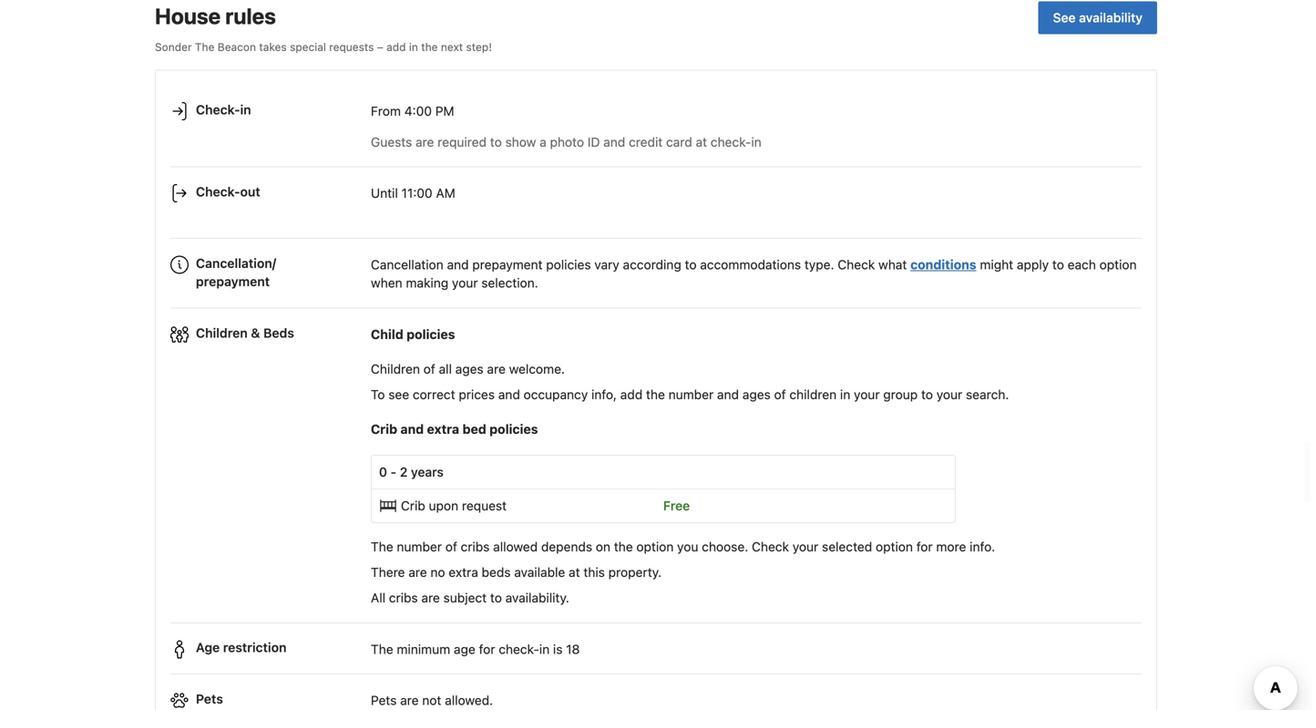Task type: vqa. For each thing, say whether or not it's contained in the screenshot.
not
yes



Task type: locate. For each thing, give the bounding box(es) containing it.
0 vertical spatial check
[[838, 257, 876, 272]]

vary
[[595, 257, 620, 272]]

check- for in
[[196, 102, 240, 117]]

the for the number of cribs allowed depends on the option you choose. check your selected option for more info.
[[371, 539, 394, 554]]

crib
[[371, 422, 398, 437], [401, 498, 426, 513]]

ages right all at bottom left
[[456, 362, 484, 377]]

1 vertical spatial crib
[[401, 498, 426, 513]]

0 vertical spatial prepayment
[[473, 257, 543, 272]]

check- right card
[[711, 134, 752, 149]]

2 vertical spatial the
[[371, 642, 394, 657]]

option right selected
[[876, 539, 914, 554]]

the left minimum
[[371, 642, 394, 657]]

in right –
[[409, 41, 418, 53]]

check left what
[[838, 257, 876, 272]]

add
[[387, 41, 406, 53], [621, 387, 643, 402]]

add for in
[[387, 41, 406, 53]]

0 vertical spatial crib
[[371, 422, 398, 437]]

1 vertical spatial cribs
[[389, 591, 418, 606]]

1 horizontal spatial policies
[[490, 422, 538, 437]]

1 vertical spatial of
[[775, 387, 787, 402]]

children left &
[[196, 326, 248, 341]]

selected
[[823, 539, 873, 554]]

of left all at bottom left
[[424, 362, 436, 377]]

children
[[196, 326, 248, 341], [371, 362, 420, 377]]

your inside might apply to each option when making your selection.
[[452, 275, 478, 290]]

your right making
[[452, 275, 478, 290]]

1 vertical spatial at
[[569, 565, 580, 580]]

years
[[411, 465, 444, 480]]

children up "see"
[[371, 362, 420, 377]]

check- up cancellation/
[[196, 184, 240, 199]]

are for no
[[409, 565, 427, 580]]

policies right bed
[[490, 422, 538, 437]]

check-
[[711, 134, 752, 149], [499, 642, 540, 657]]

to left each
[[1053, 257, 1065, 272]]

check right choose.
[[752, 539, 790, 554]]

to
[[490, 134, 502, 149], [685, 257, 697, 272], [1053, 257, 1065, 272], [922, 387, 934, 402], [491, 591, 502, 606]]

1 vertical spatial the
[[646, 387, 666, 402]]

until 11:00 am
[[371, 186, 456, 201]]

policies up all at bottom left
[[407, 327, 455, 342]]

the right sonder
[[195, 41, 215, 53]]

ages
[[456, 362, 484, 377], [743, 387, 771, 402]]

allowed.
[[445, 693, 493, 708]]

extra left bed
[[427, 422, 460, 437]]

0 vertical spatial add
[[387, 41, 406, 53]]

1 horizontal spatial cribs
[[461, 539, 490, 554]]

to down beds
[[491, 591, 502, 606]]

0 vertical spatial of
[[424, 362, 436, 377]]

2 vertical spatial of
[[446, 539, 458, 554]]

beacon
[[218, 41, 256, 53]]

crib down to
[[371, 422, 398, 437]]

the
[[421, 41, 438, 53], [646, 387, 666, 402], [614, 539, 633, 554]]

number up "no"
[[397, 539, 442, 554]]

for left more
[[917, 539, 933, 554]]

sonder the beacon takes special requests – add in the next step!
[[155, 41, 492, 53]]

option inside might apply to each option when making your selection.
[[1100, 257, 1138, 272]]

the number of cribs allowed depends on the option you choose. check your selected option for more info.
[[371, 539, 996, 554]]

upon
[[429, 498, 459, 513]]

info.
[[970, 539, 996, 554]]

1 horizontal spatial the
[[614, 539, 633, 554]]

to inside might apply to each option when making your selection.
[[1053, 257, 1065, 272]]

1 vertical spatial check-
[[196, 184, 240, 199]]

and right the id
[[604, 134, 626, 149]]

2 vertical spatial the
[[614, 539, 633, 554]]

0
[[379, 465, 387, 480]]

18
[[566, 642, 580, 657]]

cribs right the all
[[389, 591, 418, 606]]

prepayment
[[473, 257, 543, 272], [196, 274, 270, 289]]

2 horizontal spatial option
[[1100, 257, 1138, 272]]

at
[[696, 134, 708, 149], [569, 565, 580, 580]]

option up 'property.'
[[637, 539, 674, 554]]

0 horizontal spatial for
[[479, 642, 496, 657]]

minimum
[[397, 642, 451, 657]]

making
[[406, 275, 449, 290]]

check- left is
[[499, 642, 540, 657]]

age restriction
[[196, 640, 287, 655]]

and left 'children'
[[718, 387, 740, 402]]

of down crib upon request
[[446, 539, 458, 554]]

pets down age
[[196, 691, 223, 707]]

the right on
[[614, 539, 633, 554]]

1 vertical spatial prepayment
[[196, 274, 270, 289]]

check-
[[196, 102, 240, 117], [196, 184, 240, 199]]

at right card
[[696, 134, 708, 149]]

step!
[[466, 41, 492, 53]]

0 horizontal spatial prepayment
[[196, 274, 270, 289]]

occupancy
[[524, 387, 588, 402]]

house rules
[[155, 3, 276, 29]]

1 horizontal spatial check
[[838, 257, 876, 272]]

number right info,
[[669, 387, 714, 402]]

crib left 'upon'
[[401, 498, 426, 513]]

for right age
[[479, 642, 496, 657]]

pets for pets
[[196, 691, 223, 707]]

extra up the subject
[[449, 565, 479, 580]]

cancellation
[[371, 257, 444, 272]]

1 vertical spatial add
[[621, 387, 643, 402]]

add right –
[[387, 41, 406, 53]]

and down "see"
[[401, 422, 424, 437]]

pets left not at the left of the page
[[371, 693, 397, 708]]

are left "no"
[[409, 565, 427, 580]]

1 horizontal spatial crib
[[401, 498, 426, 513]]

prepayment up the selection.
[[473, 257, 543, 272]]

cribs
[[461, 539, 490, 554], [389, 591, 418, 606]]

2 horizontal spatial of
[[775, 387, 787, 402]]

cribs up beds
[[461, 539, 490, 554]]

search.
[[967, 387, 1010, 402]]

are
[[416, 134, 434, 149], [487, 362, 506, 377], [409, 565, 427, 580], [422, 591, 440, 606], [400, 693, 419, 708]]

all cribs are subject to availability.
[[371, 591, 570, 606]]

from
[[371, 103, 401, 118]]

to see correct prices and occupancy info, add the number and ages of children in your group to your search.
[[371, 387, 1010, 402]]

0 vertical spatial children
[[196, 326, 248, 341]]

1 vertical spatial number
[[397, 539, 442, 554]]

when
[[371, 275, 403, 290]]

0 vertical spatial number
[[669, 387, 714, 402]]

0 horizontal spatial of
[[424, 362, 436, 377]]

the left next
[[421, 41, 438, 53]]

0 horizontal spatial at
[[569, 565, 580, 580]]

1 vertical spatial the
[[371, 539, 394, 554]]

0 horizontal spatial cribs
[[389, 591, 418, 606]]

in left is
[[540, 642, 550, 657]]

might apply to each option when making your selection.
[[371, 257, 1138, 290]]

0 horizontal spatial number
[[397, 539, 442, 554]]

0 horizontal spatial crib
[[371, 422, 398, 437]]

0 vertical spatial for
[[917, 539, 933, 554]]

0 horizontal spatial policies
[[407, 327, 455, 342]]

1 horizontal spatial of
[[446, 539, 458, 554]]

1 horizontal spatial number
[[669, 387, 714, 402]]

crib for crib and extra bed policies
[[371, 422, 398, 437]]

option right each
[[1100, 257, 1138, 272]]

prepayment down cancellation/
[[196, 274, 270, 289]]

1 horizontal spatial pets
[[371, 693, 397, 708]]

pets
[[196, 691, 223, 707], [371, 693, 397, 708]]

crib for crib upon request
[[401, 498, 426, 513]]

1 horizontal spatial prepayment
[[473, 257, 543, 272]]

0 vertical spatial check-
[[196, 102, 240, 117]]

free
[[664, 498, 690, 513]]

the up the there at the bottom of page
[[371, 539, 394, 554]]

for
[[917, 539, 933, 554], [479, 642, 496, 657]]

add right info,
[[621, 387, 643, 402]]

and
[[604, 134, 626, 149], [447, 257, 469, 272], [499, 387, 520, 402], [718, 387, 740, 402], [401, 422, 424, 437]]

1 vertical spatial children
[[371, 362, 420, 377]]

cancellation/ prepayment
[[196, 256, 276, 289]]

0 - 2 years
[[379, 465, 444, 480]]

0 vertical spatial policies
[[546, 257, 591, 272]]

accommodations
[[701, 257, 802, 272]]

the for the minimum age for check-in is 18
[[371, 642, 394, 657]]

of
[[424, 362, 436, 377], [775, 387, 787, 402], [446, 539, 458, 554]]

0 vertical spatial ages
[[456, 362, 484, 377]]

policies
[[546, 257, 591, 272], [407, 327, 455, 342], [490, 422, 538, 437]]

are left not at the left of the page
[[400, 693, 419, 708]]

conditions link
[[911, 257, 977, 272]]

1 vertical spatial ages
[[743, 387, 771, 402]]

0 vertical spatial at
[[696, 134, 708, 149]]

0 vertical spatial check-
[[711, 134, 752, 149]]

0 vertical spatial the
[[421, 41, 438, 53]]

in
[[409, 41, 418, 53], [240, 102, 251, 117], [752, 134, 762, 149], [841, 387, 851, 402], [540, 642, 550, 657]]

0 horizontal spatial check-
[[499, 642, 540, 657]]

see
[[1054, 10, 1076, 25]]

0 horizontal spatial check
[[752, 539, 790, 554]]

to right group
[[922, 387, 934, 402]]

request
[[462, 498, 507, 513]]

availability.
[[506, 591, 570, 606]]

1 check- from the top
[[196, 102, 240, 117]]

2 check- from the top
[[196, 184, 240, 199]]

pets are not allowed.
[[371, 693, 493, 708]]

children for children & beds
[[196, 326, 248, 341]]

are down 4:00 pm
[[416, 134, 434, 149]]

type.
[[805, 257, 835, 272]]

11:00 am
[[402, 186, 456, 201]]

1 vertical spatial for
[[479, 642, 496, 657]]

ages left 'children'
[[743, 387, 771, 402]]

sonder
[[155, 41, 192, 53]]

at left this
[[569, 565, 580, 580]]

check- down beacon
[[196, 102, 240, 117]]

cancellation and prepayment policies vary according to accommodations type. check what conditions
[[371, 257, 977, 272]]

2 vertical spatial policies
[[490, 422, 538, 437]]

1 horizontal spatial for
[[917, 539, 933, 554]]

1 horizontal spatial children
[[371, 362, 420, 377]]

takes
[[259, 41, 287, 53]]

0 horizontal spatial option
[[637, 539, 674, 554]]

1 vertical spatial policies
[[407, 327, 455, 342]]

0 horizontal spatial pets
[[196, 691, 223, 707]]

policies left vary
[[546, 257, 591, 272]]

0 vertical spatial cribs
[[461, 539, 490, 554]]

1 horizontal spatial add
[[621, 387, 643, 402]]

info,
[[592, 387, 617, 402]]

cancellation/
[[196, 256, 276, 271]]

extra
[[427, 422, 460, 437], [449, 565, 479, 580]]

number
[[669, 387, 714, 402], [397, 539, 442, 554]]

the right info,
[[646, 387, 666, 402]]

0 horizontal spatial add
[[387, 41, 406, 53]]

restriction
[[223, 640, 287, 655]]

there are no extra beds available at this property.
[[371, 565, 662, 580]]

0 horizontal spatial children
[[196, 326, 248, 341]]

subject
[[444, 591, 487, 606]]

of left 'children'
[[775, 387, 787, 402]]

on
[[596, 539, 611, 554]]

to
[[371, 387, 385, 402]]

2 horizontal spatial policies
[[546, 257, 591, 272]]

more
[[937, 539, 967, 554]]



Task type: describe. For each thing, give the bounding box(es) containing it.
1 vertical spatial check
[[752, 539, 790, 554]]

children of all ages are welcome.
[[371, 362, 565, 377]]

all
[[439, 362, 452, 377]]

in right card
[[752, 134, 762, 149]]

are up prices
[[487, 362, 506, 377]]

are down "no"
[[422, 591, 440, 606]]

4:00 pm
[[405, 103, 455, 118]]

rules
[[225, 3, 276, 29]]

1 vertical spatial extra
[[449, 565, 479, 580]]

guests are required to show a photo id and credit card at check-in
[[371, 134, 762, 149]]

see
[[389, 387, 410, 402]]

you
[[678, 539, 699, 554]]

2 horizontal spatial the
[[646, 387, 666, 402]]

check-in
[[196, 102, 251, 117]]

beds
[[482, 565, 511, 580]]

are for not
[[400, 693, 419, 708]]

prices
[[459, 387, 495, 402]]

1 horizontal spatial check-
[[711, 134, 752, 149]]

crib and extra bed policies
[[371, 422, 538, 437]]

0 vertical spatial extra
[[427, 422, 460, 437]]

group
[[884, 387, 918, 402]]

card
[[667, 134, 693, 149]]

children
[[790, 387, 837, 402]]

photo
[[550, 134, 585, 149]]

no
[[431, 565, 445, 580]]

age
[[454, 642, 476, 657]]

property.
[[609, 565, 662, 580]]

available
[[515, 565, 566, 580]]

from 4:00 pm
[[371, 103, 455, 118]]

out
[[240, 184, 261, 199]]

might
[[981, 257, 1014, 272]]

until
[[371, 186, 398, 201]]

next
[[441, 41, 463, 53]]

show
[[506, 134, 536, 149]]

and right prices
[[499, 387, 520, 402]]

your left group
[[854, 387, 880, 402]]

availability
[[1080, 10, 1143, 25]]

bed
[[463, 422, 487, 437]]

correct
[[413, 387, 456, 402]]

your left selected
[[793, 539, 819, 554]]

the minimum age for check-in is 18
[[371, 642, 580, 657]]

house
[[155, 3, 221, 29]]

see availability
[[1054, 10, 1143, 25]]

allowed
[[493, 539, 538, 554]]

selection.
[[482, 275, 539, 290]]

according
[[623, 257, 682, 272]]

are for required
[[416, 134, 434, 149]]

your left search.
[[937, 387, 963, 402]]

prepayment inside 'cancellation/ prepayment'
[[196, 274, 270, 289]]

0 vertical spatial the
[[195, 41, 215, 53]]

there
[[371, 565, 405, 580]]

1 horizontal spatial option
[[876, 539, 914, 554]]

pets for pets are not allowed.
[[371, 693, 397, 708]]

a
[[540, 134, 547, 149]]

-
[[391, 465, 397, 480]]

add for the
[[621, 387, 643, 402]]

all
[[371, 591, 386, 606]]

child
[[371, 327, 404, 342]]

welcome.
[[509, 362, 565, 377]]

beds
[[264, 326, 294, 341]]

to left show
[[490, 134, 502, 149]]

conditions
[[911, 257, 977, 272]]

0 horizontal spatial the
[[421, 41, 438, 53]]

and up making
[[447, 257, 469, 272]]

not
[[422, 693, 442, 708]]

required
[[438, 134, 487, 149]]

credit
[[629, 134, 663, 149]]

requests
[[329, 41, 374, 53]]

2
[[400, 465, 408, 480]]

is
[[553, 642, 563, 657]]

id
[[588, 134, 600, 149]]

crib upon request
[[401, 498, 507, 513]]

see availability button
[[1039, 1, 1158, 34]]

each
[[1068, 257, 1097, 272]]

child policies
[[371, 327, 455, 342]]

children for children of all ages are welcome.
[[371, 362, 420, 377]]

children & beds
[[196, 326, 294, 341]]

in right 'children'
[[841, 387, 851, 402]]

1 horizontal spatial at
[[696, 134, 708, 149]]

check-out
[[196, 184, 261, 199]]

choose.
[[702, 539, 749, 554]]

1 vertical spatial check-
[[499, 642, 540, 657]]

apply
[[1018, 257, 1050, 272]]

age
[[196, 640, 220, 655]]

what
[[879, 257, 908, 272]]

this
[[584, 565, 605, 580]]

to right the 'according'
[[685, 257, 697, 272]]

check- for out
[[196, 184, 240, 199]]

1 horizontal spatial ages
[[743, 387, 771, 402]]

–
[[377, 41, 384, 53]]

in down beacon
[[240, 102, 251, 117]]

&
[[251, 326, 260, 341]]

guests
[[371, 134, 412, 149]]

0 horizontal spatial ages
[[456, 362, 484, 377]]



